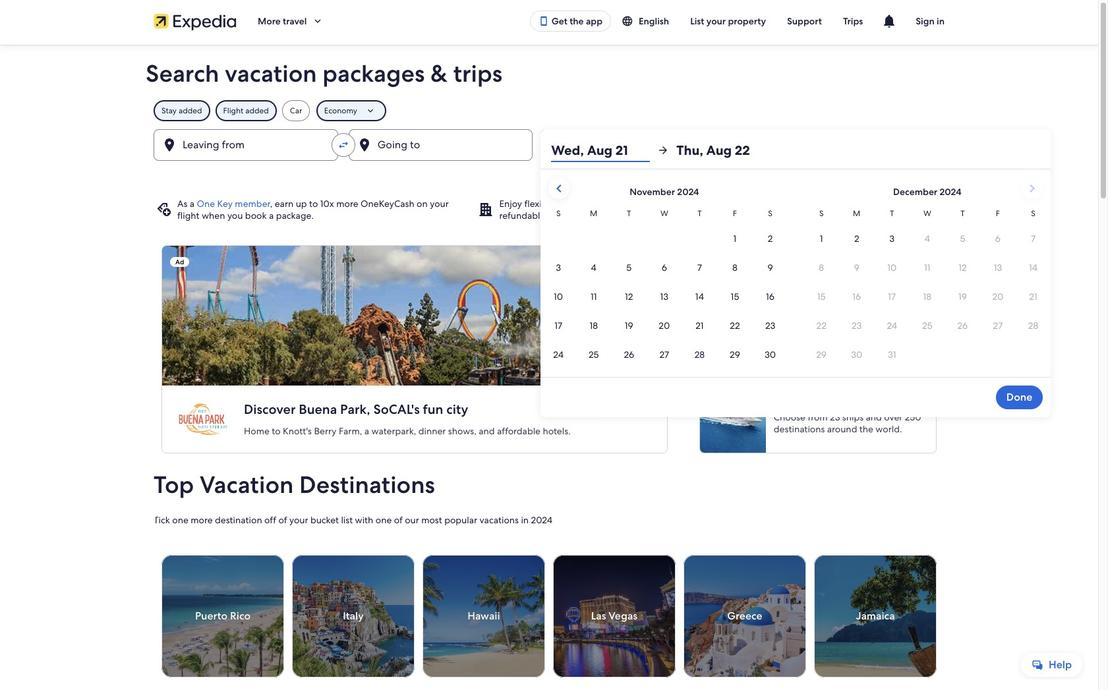 Task type: vqa. For each thing, say whether or not it's contained in the screenshot.
as
yes



Task type: describe. For each thing, give the bounding box(es) containing it.
2 of from the left
[[394, 514, 403, 526]]

package.
[[276, 210, 314, 222]]

property
[[728, 15, 766, 27]]

most inside "top vacation destinations" region
[[421, 514, 442, 526]]

ease
[[922, 198, 941, 210]]

stay
[[162, 106, 177, 116]]

get the app link
[[530, 11, 611, 32]]

in inside the sign in "dropdown button"
[[937, 15, 945, 27]]

jamaica vacation packages image
[[814, 555, 937, 678]]

customize your vacation with ease all in one place
[[797, 198, 941, 222]]

as
[[177, 198, 188, 210]]

thu, aug 22 button
[[677, 138, 776, 162]]

22 inside button
[[634, 143, 645, 157]]

puerto rico vacation packages image
[[162, 555, 284, 678]]

4 s from the left
[[1032, 208, 1036, 219]]

your right list
[[707, 15, 726, 27]]

november
[[630, 186, 675, 198]]

thu,
[[677, 142, 704, 159]]

economy button
[[316, 100, 386, 121]]

our inside "top vacation destinations" region
[[405, 514, 419, 526]]

get
[[552, 15, 568, 27]]

stay added
[[162, 106, 202, 116]]

hawaii
[[468, 609, 500, 623]]

flight
[[223, 106, 244, 116]]

, earn up to 10x more onekeycash on your flight when you book a package.
[[177, 198, 449, 222]]

1 of from the left
[[279, 514, 287, 526]]

november 2024
[[630, 186, 699, 198]]

later
[[663, 198, 682, 210]]

las
[[591, 609, 606, 623]]

list
[[690, 15, 705, 27]]

21 inside the 'wed, aug 21' button
[[616, 142, 628, 159]]

english
[[639, 15, 669, 27]]

support link
[[777, 9, 833, 33]]

aug 21 - aug 22
[[570, 143, 645, 157]]

list your property link
[[680, 9, 777, 33]]

popular
[[445, 514, 477, 526]]

aug 21 - aug 22 button
[[541, 129, 703, 161]]

your inside customize your vacation with ease all in one place
[[843, 198, 862, 210]]

10x
[[320, 198, 334, 210]]

as a one key member
[[177, 198, 270, 210]]

download the app button image
[[539, 16, 549, 26]]

21 inside "aug 21 - aug 22" button
[[592, 143, 602, 157]]

support
[[787, 15, 822, 27]]

4 t from the left
[[961, 208, 965, 219]]

rates
[[548, 210, 568, 222]]

top vacation destinations region
[[146, 470, 953, 690]]

a inside , earn up to 10x more onekeycash on your flight when you book a package.
[[269, 210, 274, 222]]

customize
[[797, 198, 841, 210]]

book
[[245, 210, 267, 222]]

search vacation packages & trips
[[146, 58, 503, 89]]

1 t from the left
[[627, 208, 631, 219]]

up
[[296, 198, 307, 210]]

las vegas vacation packages image
[[553, 555, 676, 678]]

trailing image
[[312, 15, 324, 27]]

more
[[258, 15, 281, 27]]

jamaica
[[856, 609, 895, 623]]

trips link
[[833, 9, 874, 33]]

option
[[684, 198, 712, 210]]

refundable
[[499, 210, 546, 222]]

1 horizontal spatial one
[[376, 514, 392, 526]]

you
[[227, 210, 243, 222]]

& inside enjoy flexibility with our book now pay later option & fully refundable rates on most hotels
[[714, 198, 721, 210]]

on inside , earn up to 10x more onekeycash on your flight when you book a package.
[[417, 198, 428, 210]]

las vegas
[[591, 609, 638, 623]]

off
[[264, 514, 276, 526]]

sign
[[916, 15, 935, 27]]

3 t from the left
[[890, 208, 895, 219]]

0 horizontal spatial a
[[190, 198, 195, 210]]

vacation
[[200, 470, 294, 500]]

with inside customize your vacation with ease all in one place
[[902, 198, 920, 210]]

to
[[309, 198, 318, 210]]

trips
[[843, 15, 863, 27]]

-
[[604, 143, 609, 157]]

destination
[[215, 514, 262, 526]]

italy vacation packages image
[[292, 555, 415, 678]]

more travel
[[258, 15, 307, 27]]

the
[[570, 15, 584, 27]]

app
[[586, 15, 603, 27]]

w for december
[[924, 208, 932, 219]]

in inside customize your vacation with ease all in one place
[[809, 210, 816, 222]]

list
[[341, 514, 353, 526]]

december
[[894, 186, 938, 198]]

vegas
[[609, 609, 638, 623]]

earn
[[275, 198, 294, 210]]

italy
[[343, 609, 364, 623]]

with inside "top vacation destinations" region
[[355, 514, 373, 526]]

enjoy
[[499, 198, 522, 210]]

economy
[[324, 106, 357, 116]]

now
[[626, 198, 644, 210]]

previous month image
[[552, 181, 567, 197]]



Task type: locate. For each thing, give the bounding box(es) containing it.
our
[[585, 198, 600, 210], [405, 514, 419, 526]]

flight added
[[223, 106, 269, 116]]

& left trips
[[431, 58, 448, 89]]

1 vertical spatial more
[[191, 514, 213, 526]]

1 vertical spatial our
[[405, 514, 419, 526]]

f for december 2024
[[996, 208, 1000, 219]]

1 vertical spatial &
[[714, 198, 721, 210]]

0 horizontal spatial f
[[733, 208, 737, 219]]

1 horizontal spatial 22
[[735, 142, 750, 159]]

1 vertical spatial most
[[421, 514, 442, 526]]

1 horizontal spatial on
[[571, 210, 581, 222]]

0 vertical spatial most
[[584, 210, 605, 222]]

1 horizontal spatial with
[[565, 198, 583, 210]]

m
[[590, 208, 598, 219], [853, 208, 861, 219]]

1 horizontal spatial a
[[269, 210, 274, 222]]

with down previous month image
[[565, 198, 583, 210]]

vacation right place
[[864, 198, 900, 210]]

aug
[[587, 142, 613, 159], [707, 142, 732, 159], [570, 143, 590, 157], [611, 143, 631, 157]]

0 horizontal spatial w
[[661, 208, 668, 219]]

2 f from the left
[[996, 208, 1000, 219]]

1 horizontal spatial of
[[394, 514, 403, 526]]

22 inside "button"
[[735, 142, 750, 159]]

more right 10x
[[336, 198, 358, 210]]

more travel button
[[247, 9, 335, 33]]

top
[[154, 470, 194, 500]]

wed, aug 21 button
[[552, 138, 650, 162]]

done button
[[996, 386, 1043, 409]]

2 horizontal spatial 2024
[[940, 186, 962, 198]]

car
[[290, 106, 302, 116]]

our left book
[[585, 198, 600, 210]]

0 horizontal spatial on
[[417, 198, 428, 210]]

1 horizontal spatial f
[[996, 208, 1000, 219]]

main content containing search vacation packages & trips
[[0, 45, 1099, 690]]

swap origin and destination values image
[[337, 139, 349, 151]]

0 horizontal spatial 22
[[634, 143, 645, 157]]

pay
[[646, 198, 661, 210]]

1 horizontal spatial in
[[809, 210, 816, 222]]

1 horizontal spatial 2024
[[677, 186, 699, 198]]

t down december
[[890, 208, 895, 219]]

0 vertical spatial our
[[585, 198, 600, 210]]

added for stay added
[[179, 106, 202, 116]]

your inside , earn up to 10x more onekeycash on your flight when you book a package.
[[430, 198, 449, 210]]

in right all on the top
[[809, 210, 816, 222]]

1 horizontal spatial more
[[336, 198, 358, 210]]

of right off
[[279, 514, 287, 526]]

in right sign
[[937, 15, 945, 27]]

on inside enjoy flexibility with our book now pay later option & fully refundable rates on most hotels
[[571, 210, 581, 222]]

place
[[837, 210, 860, 222]]

m right customize
[[853, 208, 861, 219]]

greece
[[727, 609, 763, 623]]

one key member link
[[197, 198, 270, 210]]

w for november
[[661, 208, 668, 219]]

vacation
[[225, 58, 317, 89], [864, 198, 900, 210]]

search
[[146, 58, 219, 89]]

t right ease
[[961, 208, 965, 219]]

0 horizontal spatial with
[[355, 514, 373, 526]]

1 horizontal spatial our
[[585, 198, 600, 210]]

in
[[937, 15, 945, 27], [809, 210, 816, 222], [521, 514, 529, 526]]

sign in
[[916, 15, 945, 27]]

0 horizontal spatial in
[[521, 514, 529, 526]]

sign in button
[[906, 9, 955, 33]]

1 horizontal spatial w
[[924, 208, 932, 219]]

added right stay
[[179, 106, 202, 116]]

destinations
[[299, 470, 435, 500]]

wed, aug 21
[[552, 142, 628, 159]]

one
[[819, 210, 835, 222], [172, 514, 188, 526], [376, 514, 392, 526]]

one right list
[[376, 514, 392, 526]]

most
[[584, 210, 605, 222], [421, 514, 442, 526]]

onekeycash
[[361, 198, 415, 210]]

w down december 2024
[[924, 208, 932, 219]]

wed,
[[552, 142, 584, 159]]

one right tick
[[172, 514, 188, 526]]

tick one more destination off of your bucket list with one of our most popular vacations in 2024
[[154, 514, 553, 526]]

your right customize
[[843, 198, 862, 210]]

our left popular
[[405, 514, 419, 526]]

a
[[190, 198, 195, 210], [269, 210, 274, 222]]

with left ease
[[902, 198, 920, 210]]

your right onekeycash
[[430, 198, 449, 210]]

1 horizontal spatial &
[[714, 198, 721, 210]]

2024 for december 2024
[[940, 186, 962, 198]]

your inside "top vacation destinations" region
[[289, 514, 308, 526]]

most left hotels
[[584, 210, 605, 222]]

when
[[202, 210, 225, 222]]

0 horizontal spatial 21
[[592, 143, 602, 157]]

with right list
[[355, 514, 373, 526]]

0 horizontal spatial &
[[431, 58, 448, 89]]

tick
[[154, 514, 170, 526]]

on
[[417, 198, 428, 210], [571, 210, 581, 222]]

most inside enjoy flexibility with our book now pay later option & fully refundable rates on most hotels
[[584, 210, 605, 222]]

vacation up flight added
[[225, 58, 317, 89]]

2024 for november 2024
[[677, 186, 699, 198]]

travel
[[283, 15, 307, 27]]

t right later
[[698, 208, 702, 219]]

puerto rico
[[195, 609, 251, 623]]

member
[[235, 198, 270, 210]]

1 added from the left
[[179, 106, 202, 116]]

your left bucket
[[289, 514, 308, 526]]

hotels
[[607, 210, 632, 222]]

&
[[431, 58, 448, 89], [714, 198, 721, 210]]

m for december 2024
[[853, 208, 861, 219]]

1 w from the left
[[661, 208, 668, 219]]

21 right the -
[[616, 142, 628, 159]]

m for november 2024
[[590, 208, 598, 219]]

top vacation destinations
[[154, 470, 435, 500]]

2 t from the left
[[698, 208, 702, 219]]

w right pay at the top right
[[661, 208, 668, 219]]

with
[[565, 198, 583, 210], [902, 198, 920, 210], [355, 514, 373, 526]]

w
[[661, 208, 668, 219], [924, 208, 932, 219]]

2 s from the left
[[768, 208, 773, 219]]

2024 inside "top vacation destinations" region
[[531, 514, 553, 526]]

s down 'next month' icon on the top right of the page
[[1032, 208, 1036, 219]]

aug inside "button"
[[707, 142, 732, 159]]

all
[[797, 210, 806, 222]]

0 vertical spatial &
[[431, 58, 448, 89]]

1 vertical spatial in
[[809, 210, 816, 222]]

0 horizontal spatial added
[[179, 106, 202, 116]]

thu, aug 22
[[677, 142, 750, 159]]

a right book
[[269, 210, 274, 222]]

0 horizontal spatial our
[[405, 514, 419, 526]]

added
[[179, 106, 202, 116], [245, 106, 269, 116]]

0 horizontal spatial more
[[191, 514, 213, 526]]

1 f from the left
[[733, 208, 737, 219]]

2 added from the left
[[245, 106, 269, 116]]

2024 right vacations
[[531, 514, 553, 526]]

2 vertical spatial in
[[521, 514, 529, 526]]

3 s from the left
[[820, 208, 824, 219]]

22 right thu,
[[735, 142, 750, 159]]

added right flight on the left top of the page
[[245, 106, 269, 116]]

flexibility
[[525, 198, 563, 210]]

2 horizontal spatial one
[[819, 210, 835, 222]]

more inside "top vacation destinations" region
[[191, 514, 213, 526]]

a right as
[[190, 198, 195, 210]]

hawaii vacation packages image
[[423, 555, 545, 678]]

2 horizontal spatial in
[[937, 15, 945, 27]]

0 vertical spatial vacation
[[225, 58, 317, 89]]

21
[[616, 142, 628, 159], [592, 143, 602, 157]]

0 vertical spatial more
[[336, 198, 358, 210]]

december 2024
[[894, 186, 962, 198]]

s down previous month image
[[556, 208, 561, 219]]

puerto
[[195, 609, 228, 623]]

2 w from the left
[[924, 208, 932, 219]]

1 horizontal spatial m
[[853, 208, 861, 219]]

our inside enjoy flexibility with our book now pay later option & fully refundable rates on most hotels
[[585, 198, 600, 210]]

21 left the -
[[592, 143, 602, 157]]

most left popular
[[421, 514, 442, 526]]

enjoy flexibility with our book now pay later option & fully refundable rates on most hotels
[[499, 198, 741, 222]]

2024 right november
[[677, 186, 699, 198]]

added for flight added
[[245, 106, 269, 116]]

trips
[[454, 58, 503, 89]]

0 horizontal spatial vacation
[[225, 58, 317, 89]]

s
[[556, 208, 561, 219], [768, 208, 773, 219], [820, 208, 824, 219], [1032, 208, 1036, 219]]

1 horizontal spatial 21
[[616, 142, 628, 159]]

& left fully at the top of the page
[[714, 198, 721, 210]]

,
[[270, 198, 273, 210]]

m left book
[[590, 208, 598, 219]]

1 m from the left
[[590, 208, 598, 219]]

vacations
[[480, 514, 519, 526]]

on right rates
[[571, 210, 581, 222]]

2024 right december
[[940, 186, 962, 198]]

s left all on the top
[[768, 208, 773, 219]]

s right all on the top
[[820, 208, 824, 219]]

greece vacation packages image
[[684, 555, 806, 678]]

rico
[[230, 609, 251, 623]]

22 right the -
[[634, 143, 645, 157]]

book
[[602, 198, 623, 210]]

1 horizontal spatial vacation
[[864, 198, 900, 210]]

expedia logo image
[[154, 12, 237, 30]]

2 m from the left
[[853, 208, 861, 219]]

f for november 2024
[[733, 208, 737, 219]]

1 horizontal spatial added
[[245, 106, 269, 116]]

one inside customize your vacation with ease all in one place
[[819, 210, 835, 222]]

0 horizontal spatial 2024
[[531, 514, 553, 526]]

on right onekeycash
[[417, 198, 428, 210]]

communication center icon image
[[882, 13, 898, 29]]

key
[[217, 198, 233, 210]]

1 horizontal spatial most
[[584, 210, 605, 222]]

0 horizontal spatial most
[[421, 514, 442, 526]]

small image
[[622, 15, 639, 27]]

in right vacations
[[521, 514, 529, 526]]

2 horizontal spatial with
[[902, 198, 920, 210]]

fully
[[723, 198, 741, 210]]

1 vertical spatial vacation
[[864, 198, 900, 210]]

0 horizontal spatial m
[[590, 208, 598, 219]]

more left destination
[[191, 514, 213, 526]]

more inside , earn up to 10x more onekeycash on your flight when you book a package.
[[336, 198, 358, 210]]

0 horizontal spatial one
[[172, 514, 188, 526]]

in inside "top vacation destinations" region
[[521, 514, 529, 526]]

of
[[279, 514, 287, 526], [394, 514, 403, 526]]

with inside enjoy flexibility with our book now pay later option & fully refundable rates on most hotels
[[565, 198, 583, 210]]

t right book
[[627, 208, 631, 219]]

get the app
[[552, 15, 603, 27]]

flight
[[177, 210, 199, 222]]

bucket
[[311, 514, 339, 526]]

english button
[[611, 9, 680, 33]]

0 vertical spatial in
[[937, 15, 945, 27]]

one
[[197, 198, 215, 210]]

main content
[[0, 45, 1099, 690]]

done
[[1007, 390, 1033, 404]]

0 horizontal spatial of
[[279, 514, 287, 526]]

packages
[[323, 58, 425, 89]]

vacation inside customize your vacation with ease all in one place
[[864, 198, 900, 210]]

your
[[707, 15, 726, 27], [430, 198, 449, 210], [843, 198, 862, 210], [289, 514, 308, 526]]

f
[[733, 208, 737, 219], [996, 208, 1000, 219]]

of down destinations
[[394, 514, 403, 526]]

1 s from the left
[[556, 208, 561, 219]]

next month image
[[1025, 181, 1041, 197]]

list your property
[[690, 15, 766, 27]]

one left place
[[819, 210, 835, 222]]

more
[[336, 198, 358, 210], [191, 514, 213, 526]]



